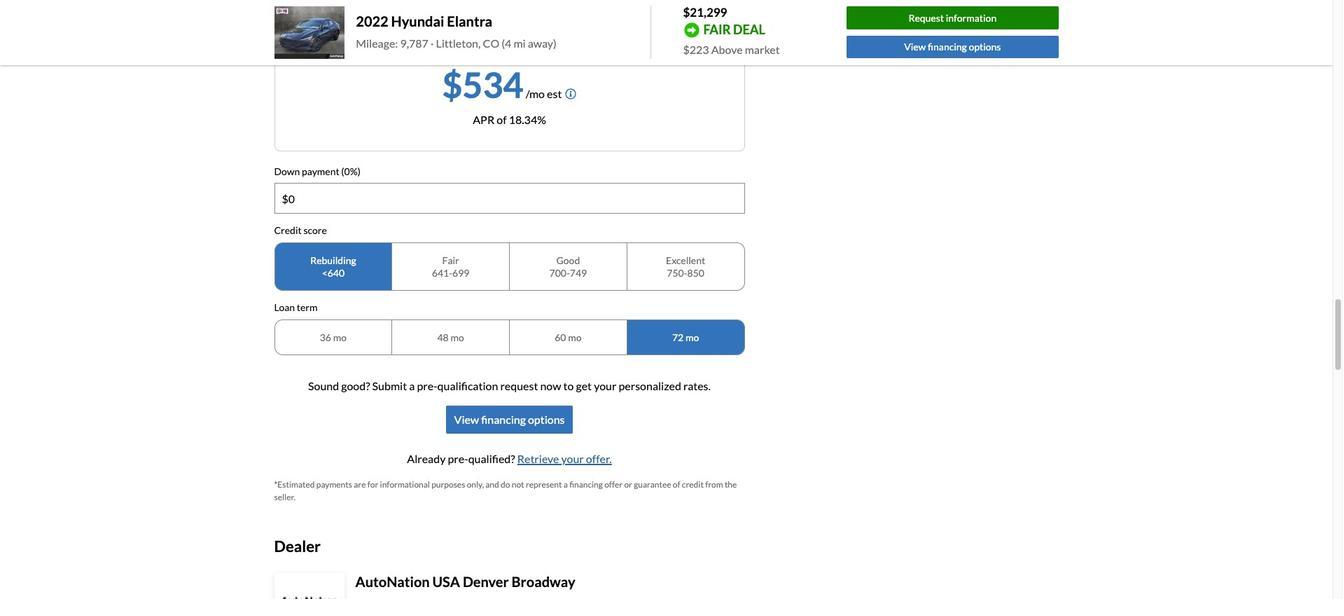 Task type: vqa. For each thing, say whether or not it's contained in the screenshot.
mo corresponding to 48 mo
yes



Task type: describe. For each thing, give the bounding box(es) containing it.
850
[[688, 267, 705, 279]]

score
[[304, 224, 327, 236]]

credit
[[682, 480, 704, 490]]

autonation usa denver broadway link
[[356, 573, 576, 590]]

72 mo
[[673, 331, 699, 343]]

est
[[547, 87, 562, 100]]

request information
[[909, 12, 997, 24]]

already
[[407, 452, 446, 466]]

sound
[[308, 379, 339, 393]]

0 horizontal spatial pre-
[[417, 379, 438, 393]]

view for left view financing options button
[[454, 413, 479, 426]]

of inside *estimated payments are for informational purposes only, and do not represent a financing offer or guarantee of credit from the seller.
[[673, 480, 681, 490]]

fair
[[704, 22, 731, 37]]

60
[[555, 331, 567, 343]]

autonation
[[356, 573, 430, 590]]

36 mo
[[320, 331, 347, 343]]

represent
[[526, 480, 562, 490]]

0 horizontal spatial a
[[409, 379, 415, 393]]

retrieve
[[518, 452, 559, 466]]

or
[[625, 480, 633, 490]]

above
[[712, 42, 743, 56]]

denver
[[463, 573, 509, 590]]

0 horizontal spatial your
[[562, 452, 584, 466]]

$534
[[443, 63, 524, 106]]

usa
[[433, 573, 460, 590]]

1 horizontal spatial your
[[594, 379, 617, 393]]

credit
[[274, 224, 302, 236]]

18.34%
[[509, 113, 546, 126]]

2022 hyundai elantra mileage: 9,787 · littleton, co (4 mi away)
[[356, 13, 557, 50]]

qualified?
[[469, 452, 515, 466]]

info circle image
[[566, 88, 577, 99]]

good 700-749
[[550, 254, 587, 279]]

641-
[[432, 267, 453, 279]]

already pre-qualified? retrieve your offer.
[[407, 452, 612, 466]]

deal
[[734, 22, 766, 37]]

not
[[512, 480, 525, 490]]

good
[[557, 254, 580, 266]]

9,787
[[400, 37, 429, 50]]

do
[[501, 480, 510, 490]]

term
[[297, 301, 318, 313]]

financing inside *estimated payments are for informational purposes only, and do not represent a financing offer or guarantee of credit from the seller.
[[570, 480, 603, 490]]

only,
[[467, 480, 484, 490]]

72
[[673, 331, 684, 343]]

699
[[453, 267, 470, 279]]

hyundai
[[391, 13, 445, 30]]

littleton,
[[436, 37, 481, 50]]

2022
[[356, 13, 389, 30]]

apr
[[473, 113, 495, 126]]

submit
[[372, 379, 407, 393]]

Down payment (0%) text field
[[275, 184, 744, 213]]

mo for 36 mo
[[333, 331, 347, 343]]

personalized
[[619, 379, 682, 393]]

*estimated
[[274, 480, 315, 490]]

qualification
[[438, 379, 498, 393]]

2022 hyundai elantra image
[[274, 6, 345, 59]]

autonation usa denver broadway
[[356, 573, 576, 590]]

36
[[320, 331, 331, 343]]

payments
[[317, 480, 352, 490]]

purposes
[[432, 480, 466, 490]]

to
[[564, 379, 574, 393]]

$223
[[684, 42, 710, 56]]

excellent 750-850
[[666, 254, 706, 279]]

48 mo
[[438, 331, 464, 343]]

0 horizontal spatial view financing options button
[[446, 406, 574, 434]]

request
[[909, 12, 945, 24]]

mo for 72 mo
[[686, 331, 699, 343]]

mo for 48 mo
[[451, 331, 464, 343]]

view for view financing options button to the right
[[905, 41, 927, 53]]

apr of 18.34%
[[473, 113, 546, 126]]

are
[[354, 480, 366, 490]]

sound good? submit a pre-qualification request now to get your personalized rates.
[[308, 379, 711, 393]]

<640
[[322, 267, 345, 279]]

749
[[570, 267, 587, 279]]

loan
[[274, 301, 295, 313]]

48
[[438, 331, 449, 343]]

*estimated payments are for informational purposes only, and do not represent a financing offer or guarantee of credit from the seller.
[[274, 480, 737, 503]]

information
[[946, 12, 997, 24]]

from
[[706, 480, 724, 490]]



Task type: locate. For each thing, give the bounding box(es) containing it.
and
[[486, 480, 499, 490]]

for
[[368, 480, 379, 490]]

0 horizontal spatial financing
[[482, 413, 526, 426]]

view financing options button
[[847, 36, 1059, 58], [446, 406, 574, 434]]

away)
[[528, 37, 557, 50]]

fair
[[442, 254, 459, 266]]

1 horizontal spatial view
[[905, 41, 927, 53]]

view financing options for left view financing options button
[[454, 413, 565, 426]]

elantra
[[447, 13, 493, 30]]

(4
[[502, 37, 512, 50]]

view financing options button down "sound good? submit a pre-qualification request now to get your personalized rates."
[[446, 406, 574, 434]]

broadway
[[512, 573, 576, 590]]

fair deal
[[704, 22, 766, 37]]

get
[[576, 379, 592, 393]]

0 vertical spatial options
[[969, 41, 1002, 53]]

·
[[431, 37, 434, 50]]

retrieve your offer. link
[[518, 452, 612, 466]]

rebuilding
[[310, 254, 356, 266]]

2 vertical spatial financing
[[570, 480, 603, 490]]

view down qualification
[[454, 413, 479, 426]]

750-
[[667, 267, 688, 279]]

seller.
[[274, 492, 296, 503]]

1 vertical spatial view
[[454, 413, 479, 426]]

request information button
[[847, 6, 1059, 29]]

rebuilding <640
[[310, 254, 356, 279]]

1 vertical spatial options
[[528, 413, 565, 426]]

a
[[409, 379, 415, 393], [564, 480, 568, 490]]

options
[[969, 41, 1002, 53], [528, 413, 565, 426]]

payment
[[302, 165, 340, 177]]

of right apr
[[497, 113, 507, 126]]

is
[[570, 43, 578, 56]]

2 horizontal spatial financing
[[928, 41, 967, 53]]

credit score
[[274, 224, 327, 236]]

1 vertical spatial your
[[562, 452, 584, 466]]

$534 /mo est
[[443, 63, 562, 106]]

dealer
[[274, 537, 321, 556]]

view
[[905, 41, 927, 53], [454, 413, 479, 426]]

1 horizontal spatial pre-
[[448, 452, 469, 466]]

60 mo
[[555, 331, 582, 343]]

options for left view financing options button
[[528, 413, 565, 426]]

mo for 60 mo
[[568, 331, 582, 343]]

a right represent on the left of the page
[[564, 480, 568, 490]]

financing down "sound good? submit a pre-qualification request now to get your personalized rates."
[[482, 413, 526, 426]]

down
[[274, 165, 300, 177]]

financing down request information button
[[928, 41, 967, 53]]

0 vertical spatial view financing options
[[905, 41, 1002, 53]]

the
[[725, 480, 737, 490]]

1 horizontal spatial of
[[673, 480, 681, 490]]

0 vertical spatial of
[[497, 113, 507, 126]]

financing for left view financing options button
[[482, 413, 526, 426]]

payment*
[[520, 43, 568, 56]]

pre- right submit
[[417, 379, 438, 393]]

options for view financing options button to the right
[[969, 41, 1002, 53]]

view financing options down request information button
[[905, 41, 1002, 53]]

1 horizontal spatial options
[[969, 41, 1002, 53]]

estimated
[[467, 43, 517, 56]]

1 horizontal spatial view financing options
[[905, 41, 1002, 53]]

rates.
[[684, 379, 711, 393]]

0 horizontal spatial view financing options
[[454, 413, 565, 426]]

autonation usa denver broadway image
[[276, 574, 343, 599]]

offer.
[[586, 452, 612, 466]]

0 vertical spatial financing
[[928, 41, 967, 53]]

request
[[501, 379, 538, 393]]

informational
[[380, 480, 430, 490]]

your right 'get' on the bottom of the page
[[594, 379, 617, 393]]

view down request
[[905, 41, 927, 53]]

pre- up purposes at left
[[448, 452, 469, 466]]

3 mo from the left
[[568, 331, 582, 343]]

$21,299
[[684, 5, 728, 20]]

0 horizontal spatial of
[[497, 113, 507, 126]]

0 vertical spatial view
[[905, 41, 927, 53]]

a inside *estimated payments are for informational purposes only, and do not represent a financing offer or guarantee of credit from the seller.
[[564, 480, 568, 490]]

loan term
[[274, 301, 318, 313]]

of left credit
[[673, 480, 681, 490]]

excellent
[[666, 254, 706, 266]]

of
[[497, 113, 507, 126], [673, 480, 681, 490]]

0 vertical spatial view financing options button
[[847, 36, 1059, 58]]

market
[[745, 42, 780, 56]]

1 vertical spatial financing
[[482, 413, 526, 426]]

offer
[[605, 480, 623, 490]]

fair 641-699
[[432, 254, 470, 279]]

0 horizontal spatial view
[[454, 413, 479, 426]]

mi
[[514, 37, 526, 50]]

mo right 36
[[333, 331, 347, 343]]

0 vertical spatial a
[[409, 379, 415, 393]]

/mo
[[526, 87, 545, 100]]

1 vertical spatial view financing options button
[[446, 406, 574, 434]]

down payment (0%)
[[274, 165, 361, 177]]

financing for view financing options button to the right
[[928, 41, 967, 53]]

1 vertical spatial of
[[673, 480, 681, 490]]

view financing options down "sound good? submit a pre-qualification request now to get your personalized rates."
[[454, 413, 565, 426]]

1 horizontal spatial a
[[564, 480, 568, 490]]

0 vertical spatial pre-
[[417, 379, 438, 393]]

your estimated payment* is
[[441, 43, 578, 56]]

good?
[[341, 379, 370, 393]]

1 vertical spatial a
[[564, 480, 568, 490]]

your left offer.
[[562, 452, 584, 466]]

4 mo from the left
[[686, 331, 699, 343]]

options down the information
[[969, 41, 1002, 53]]

1 horizontal spatial financing
[[570, 480, 603, 490]]

2 mo from the left
[[451, 331, 464, 343]]

700-
[[550, 267, 570, 279]]

view financing options for view financing options button to the right
[[905, 41, 1002, 53]]

mileage:
[[356, 37, 398, 50]]

mo right 48
[[451, 331, 464, 343]]

financing
[[928, 41, 967, 53], [482, 413, 526, 426], [570, 480, 603, 490]]

a right submit
[[409, 379, 415, 393]]

your
[[441, 43, 465, 56]]

1 vertical spatial view financing options
[[454, 413, 565, 426]]

co
[[483, 37, 500, 50]]

pre-
[[417, 379, 438, 393], [448, 452, 469, 466]]

mo right '72'
[[686, 331, 699, 343]]

0 horizontal spatial options
[[528, 413, 565, 426]]

1 mo from the left
[[333, 331, 347, 343]]

now
[[541, 379, 562, 393]]

(0%)
[[341, 165, 361, 177]]

1 vertical spatial pre-
[[448, 452, 469, 466]]

0 vertical spatial your
[[594, 379, 617, 393]]

guarantee
[[634, 480, 672, 490]]

1 horizontal spatial view financing options button
[[847, 36, 1059, 58]]

financing left offer
[[570, 480, 603, 490]]

view financing options button down request information button
[[847, 36, 1059, 58]]

mo right '60'
[[568, 331, 582, 343]]

options down now
[[528, 413, 565, 426]]



